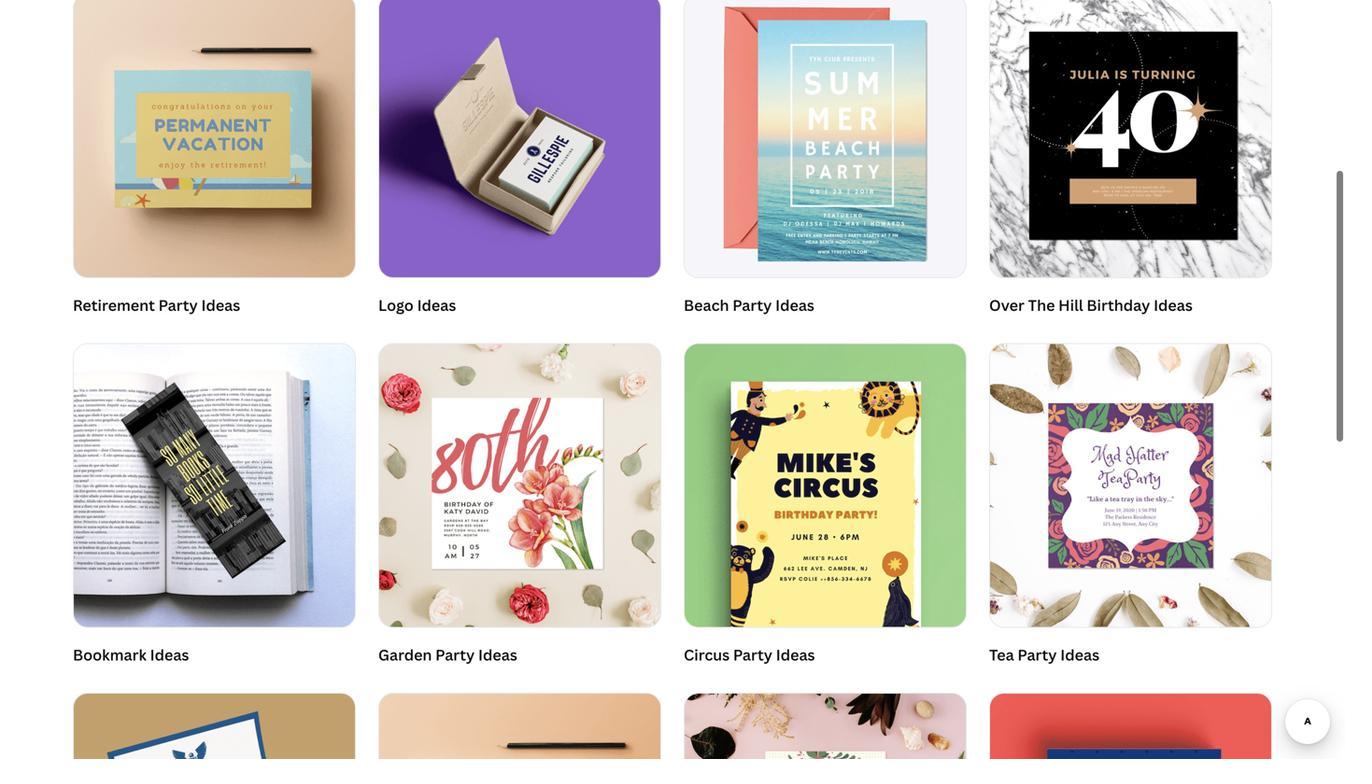 Task type: vqa. For each thing, say whether or not it's contained in the screenshot.
"Party" for Garden
yes



Task type: describe. For each thing, give the bounding box(es) containing it.
bookmark ideas link
[[73, 344, 356, 671]]

circus party ideas
[[684, 645, 815, 665]]

ideas inside "link"
[[478, 645, 518, 665]]

party for circus
[[733, 645, 773, 665]]

party for garden
[[436, 645, 475, 665]]

garden party thumbnail image
[[379, 344, 661, 628]]

circus party ideas link
[[684, 344, 967, 671]]

party for retirement
[[158, 295, 198, 315]]

the
[[1028, 295, 1055, 315]]

garden
[[378, 645, 432, 665]]

tea party thumbnail image
[[991, 344, 1272, 628]]

retirement party ideas link
[[73, 0, 356, 321]]

garden party ideas
[[378, 645, 518, 665]]

logo thumbnail image
[[379, 0, 661, 278]]

circus party thumbnail image
[[685, 344, 966, 628]]

beach
[[684, 295, 729, 315]]

beach party ideas link
[[684, 0, 967, 321]]

retirement party ideas
[[73, 295, 240, 315]]

hill
[[1059, 295, 1084, 315]]

thank you thumbnail image
[[379, 694, 661, 760]]

superhero party thumbnail image
[[991, 694, 1272, 760]]

retirement party thumbnail image
[[74, 0, 355, 278]]

party for tea
[[1018, 645, 1057, 665]]

logo ideas
[[378, 295, 456, 315]]

retirement
[[73, 295, 155, 315]]

bookmark ideas
[[73, 645, 189, 665]]

logo
[[378, 295, 414, 315]]

circus
[[684, 645, 730, 665]]

tea party ideas link
[[990, 344, 1273, 671]]



Task type: locate. For each thing, give the bounding box(es) containing it.
tea
[[990, 645, 1015, 665]]

beach party thumbnail image
[[685, 0, 966, 278]]

party right the garden
[[436, 645, 475, 665]]

party
[[158, 295, 198, 315], [733, 295, 772, 315], [436, 645, 475, 665], [733, 645, 773, 665], [1018, 645, 1057, 665]]

beach party ideas
[[684, 295, 815, 315]]

over
[[990, 295, 1025, 315]]

party inside "link"
[[436, 645, 475, 665]]

party for beach
[[733, 295, 772, 315]]

logo ideas link
[[378, 0, 662, 321]]

bookmark thumbnail image
[[74, 344, 355, 628]]

ideas inside 'link'
[[1061, 645, 1100, 665]]

party right circus
[[733, 645, 773, 665]]

over the hill birthday ideas
[[990, 295, 1193, 315]]

over the hill thumbnail image
[[991, 0, 1272, 278]]

party inside 'link'
[[1018, 645, 1057, 665]]

fourth of july thumbnail image
[[74, 694, 355, 760]]

bookmark
[[73, 645, 147, 665]]

pregnancy announcement thumbnail image
[[685, 694, 966, 760]]

party right retirement
[[158, 295, 198, 315]]

party right 'beach'
[[733, 295, 772, 315]]

over the hill birthday ideas link
[[990, 0, 1273, 321]]

birthday
[[1087, 295, 1151, 315]]

ideas
[[201, 295, 240, 315], [417, 295, 456, 315], [776, 295, 815, 315], [1154, 295, 1193, 315], [150, 645, 189, 665], [478, 645, 518, 665], [776, 645, 815, 665], [1061, 645, 1100, 665]]

garden party ideas link
[[378, 344, 662, 671]]

party right tea
[[1018, 645, 1057, 665]]

tea party ideas
[[990, 645, 1100, 665]]



